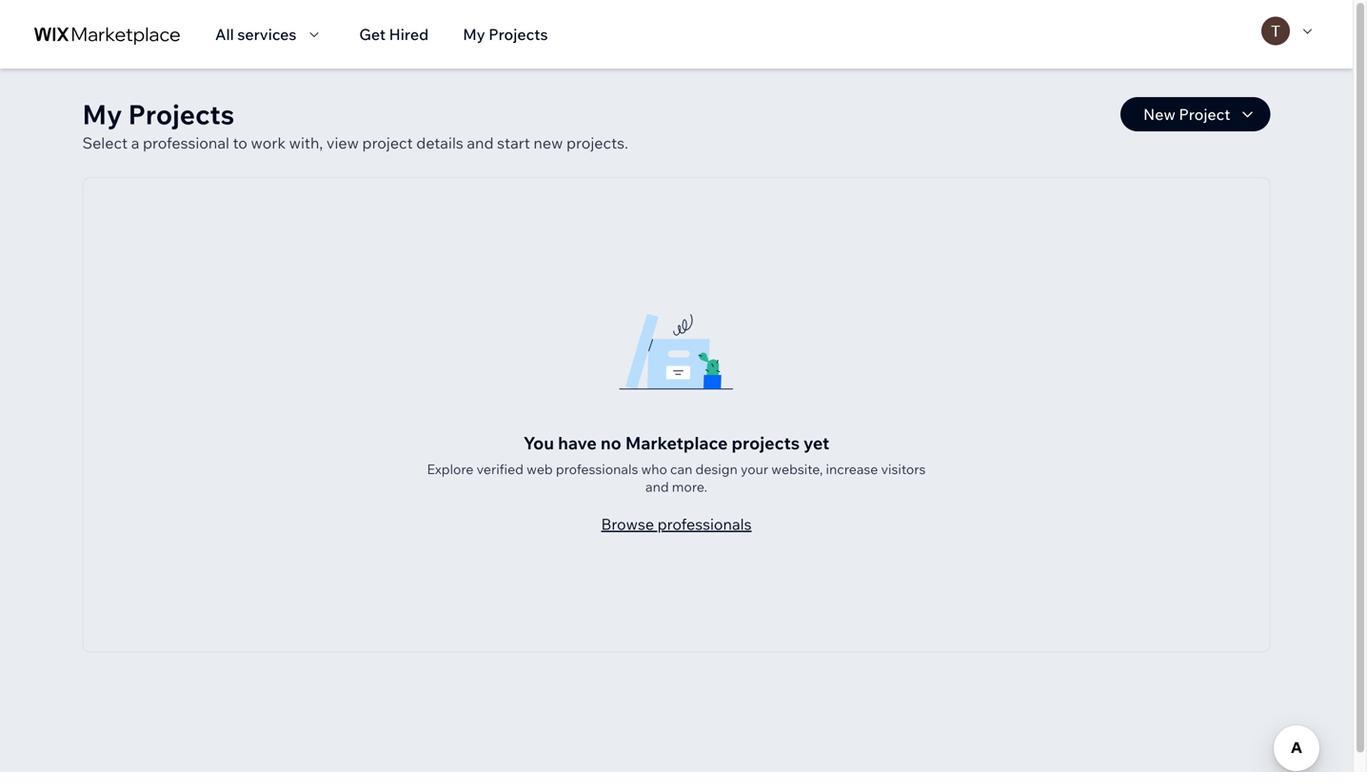 Task type: describe. For each thing, give the bounding box(es) containing it.
yet
[[804, 433, 830, 454]]

browse professionals link
[[602, 513, 752, 536]]

my for my projects select a professional to work with, view project details and start new projects.
[[82, 98, 122, 131]]

who
[[642, 461, 668, 478]]

projects for my projects select a professional to work with, view project details and start new projects.
[[128, 98, 234, 131]]

browse
[[602, 515, 654, 534]]

explore
[[427, 461, 474, 478]]

marketplace
[[626, 433, 728, 454]]

details
[[417, 133, 464, 152]]

select
[[82, 133, 128, 152]]

hired
[[389, 25, 429, 44]]

with,
[[289, 133, 323, 152]]

your
[[741, 461, 769, 478]]

professionals inside you have no marketplace projects yet explore verified web professionals who can design your website, increase visitors and more.
[[556, 461, 639, 478]]

get hired link
[[359, 23, 429, 46]]

work
[[251, 133, 286, 152]]

terryturtle85 image
[[1262, 17, 1291, 45]]

website,
[[772, 461, 823, 478]]

project
[[362, 133, 413, 152]]

projects for my projects
[[489, 25, 548, 44]]

projects.
[[567, 133, 629, 152]]

get hired
[[359, 25, 429, 44]]

projects
[[732, 433, 800, 454]]

start
[[497, 133, 530, 152]]

new project
[[1144, 105, 1231, 124]]

a
[[131, 133, 139, 152]]

professionals inside "link"
[[658, 515, 752, 534]]

get
[[359, 25, 386, 44]]



Task type: vqa. For each thing, say whether or not it's contained in the screenshot.
projects on the bottom right of the page
yes



Task type: locate. For each thing, give the bounding box(es) containing it.
web
[[527, 461, 553, 478]]

and left the start
[[467, 133, 494, 152]]

all
[[215, 25, 234, 44]]

no
[[601, 433, 622, 454]]

project
[[1180, 105, 1231, 124]]

design
[[696, 461, 738, 478]]

1 vertical spatial professionals
[[658, 515, 752, 534]]

visitors
[[882, 461, 926, 478]]

my projects select a professional to work with, view project details and start new projects.
[[82, 98, 629, 152]]

and
[[467, 133, 494, 152], [646, 479, 669, 495]]

my up select
[[82, 98, 122, 131]]

0 horizontal spatial and
[[467, 133, 494, 152]]

my for my projects
[[463, 25, 485, 44]]

my projects
[[463, 25, 548, 44]]

new project button
[[1121, 97, 1271, 131]]

my inside my projects select a professional to work with, view project details and start new projects.
[[82, 98, 122, 131]]

my projects link
[[463, 23, 548, 46]]

projects
[[489, 25, 548, 44], [128, 98, 234, 131]]

all services
[[215, 25, 297, 44]]

to
[[233, 133, 248, 152]]

1 vertical spatial my
[[82, 98, 122, 131]]

services
[[238, 25, 297, 44]]

1 horizontal spatial and
[[646, 479, 669, 495]]

professionals down more.
[[658, 515, 752, 534]]

and inside my projects select a professional to work with, view project details and start new projects.
[[467, 133, 494, 152]]

0 horizontal spatial my
[[82, 98, 122, 131]]

0 vertical spatial projects
[[489, 25, 548, 44]]

you
[[524, 433, 554, 454]]

professional
[[143, 133, 230, 152]]

more.
[[672, 479, 708, 495]]

my right hired
[[463, 25, 485, 44]]

0 horizontal spatial professionals
[[556, 461, 639, 478]]

0 vertical spatial professionals
[[556, 461, 639, 478]]

and down who
[[646, 479, 669, 495]]

increase
[[826, 461, 879, 478]]

0 vertical spatial and
[[467, 133, 494, 152]]

1 horizontal spatial projects
[[489, 25, 548, 44]]

verified
[[477, 461, 524, 478]]

all services button
[[215, 23, 325, 46]]

projects inside my projects select a professional to work with, view project details and start new projects.
[[128, 98, 234, 131]]

new
[[534, 133, 563, 152]]

1 horizontal spatial professionals
[[658, 515, 752, 534]]

0 horizontal spatial projects
[[128, 98, 234, 131]]

new
[[1144, 105, 1176, 124]]

my
[[463, 25, 485, 44], [82, 98, 122, 131]]

professionals down no
[[556, 461, 639, 478]]

1 vertical spatial projects
[[128, 98, 234, 131]]

can
[[671, 461, 693, 478]]

1 vertical spatial and
[[646, 479, 669, 495]]

view
[[327, 133, 359, 152]]

1 horizontal spatial my
[[463, 25, 485, 44]]

browse professionals
[[602, 515, 752, 534]]

0 vertical spatial my
[[463, 25, 485, 44]]

and inside you have no marketplace projects yet explore verified web professionals who can design your website, increase visitors and more.
[[646, 479, 669, 495]]

have
[[558, 433, 597, 454]]

professionals
[[556, 461, 639, 478], [658, 515, 752, 534]]

you have no marketplace projects yet explore verified web professionals who can design your website, increase visitors and more.
[[427, 433, 926, 495]]



